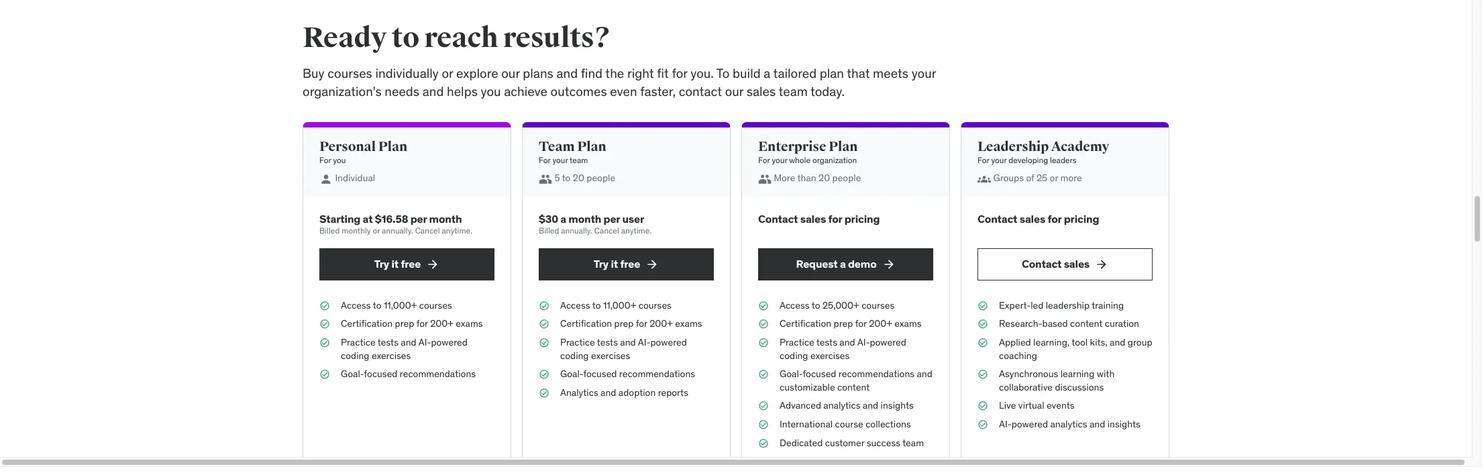 Task type: locate. For each thing, give the bounding box(es) containing it.
certification prep for 200+ exams
[[341, 318, 483, 330], [560, 318, 703, 330], [780, 318, 922, 330]]

1 vertical spatial content
[[838, 381, 870, 393]]

content
[[1071, 318, 1103, 330], [838, 381, 870, 393]]

your
[[912, 65, 936, 82], [553, 155, 568, 165], [772, 155, 788, 165], [992, 155, 1007, 165]]

false image inside request a demo link
[[882, 258, 896, 271]]

ready to reach results?
[[303, 21, 611, 55]]

plan inside enterprise plan for your whole organization
[[829, 138, 858, 155]]

dedicated
[[780, 437, 823, 449]]

for down team
[[539, 155, 551, 165]]

2 recommendations from the left
[[619, 368, 695, 380]]

your inside enterprise plan for your whole organization
[[772, 155, 788, 165]]

1 horizontal spatial tests
[[597, 336, 618, 348]]

try down $30 a month per user billed annually. cancel anytime.
[[594, 257, 609, 271]]

powered for enterprise plan
[[870, 336, 907, 348]]

2 horizontal spatial prep
[[834, 318, 853, 330]]

2 horizontal spatial goal-
[[780, 368, 803, 380]]

1 billed from the left
[[319, 225, 340, 235]]

2 200+ from the left
[[650, 318, 673, 330]]

20 for enterprise
[[819, 172, 830, 184]]

contact sales for pricing down "groups of 25 or more"
[[978, 212, 1100, 225]]

1 plan from the left
[[378, 138, 408, 155]]

3 coding from the left
[[780, 349, 808, 362]]

1 certification from the left
[[341, 318, 393, 330]]

2 vertical spatial a
[[840, 257, 846, 271]]

your down leadership
[[992, 155, 1007, 165]]

3 recommendations from the left
[[839, 368, 915, 380]]

1 it from the left
[[392, 257, 399, 271]]

2 try it free link from the left
[[539, 248, 714, 280]]

1 free from the left
[[401, 257, 421, 271]]

for inside personal plan for you
[[319, 155, 331, 165]]

plan inside personal plan for you
[[378, 138, 408, 155]]

1 horizontal spatial analytics
[[1051, 418, 1088, 430]]

0 horizontal spatial team
[[570, 155, 588, 165]]

1 coding from the left
[[341, 349, 370, 362]]

plan inside team plan for your team
[[577, 138, 607, 155]]

starting
[[319, 212, 361, 225]]

0 vertical spatial or
[[442, 65, 453, 82]]

more
[[1061, 172, 1082, 184]]

0 horizontal spatial exams
[[456, 318, 483, 330]]

collections
[[866, 418, 911, 430]]

insights up collections
[[881, 400, 914, 412]]

0 vertical spatial you
[[481, 83, 501, 99]]

0 horizontal spatial certification prep for 200+ exams
[[341, 318, 483, 330]]

0 horizontal spatial 200+
[[430, 318, 454, 330]]

free down starting at $16.58 per month billed monthly or annually. cancel anytime.
[[401, 257, 421, 271]]

2 focused from the left
[[584, 368, 617, 380]]

goal-focused recommendations for team plan
[[560, 368, 695, 380]]

3 prep from the left
[[834, 318, 853, 330]]

contact up led
[[1022, 257, 1062, 271]]

2 anytime. from the left
[[621, 225, 652, 235]]

3 certification from the left
[[780, 318, 832, 330]]

recommendations for team plan
[[619, 368, 695, 380]]

even
[[610, 83, 637, 99]]

for
[[319, 155, 331, 165], [539, 155, 551, 165], [758, 155, 770, 165], [978, 155, 990, 165]]

3 practice tests and ai-powered coding exercises from the left
[[780, 336, 907, 362]]

1 horizontal spatial 20
[[819, 172, 830, 184]]

your down team
[[553, 155, 568, 165]]

1 cancel from the left
[[415, 225, 440, 235]]

0 horizontal spatial recommendations
[[400, 368, 476, 380]]

0 horizontal spatial a
[[561, 212, 566, 225]]

led
[[1031, 299, 1044, 311]]

2 access to 11,000+ courses from the left
[[560, 299, 672, 311]]

analytics and adoption reports
[[560, 386, 689, 399]]

1 people from the left
[[587, 172, 616, 184]]

0 horizontal spatial contact sales for pricing
[[758, 212, 880, 225]]

contact sales for pricing for enterprise
[[758, 212, 880, 225]]

goal- for team
[[560, 368, 584, 380]]

200+ for enterprise plan
[[869, 318, 893, 330]]

content inside goal-focused recommendations and customizable content
[[838, 381, 870, 393]]

virtual
[[1019, 400, 1045, 412]]

month right $30 on the left of page
[[569, 212, 602, 225]]

2 free from the left
[[620, 257, 640, 271]]

team inside buy courses individually or explore our plans and find the right fit for you. to build a tailored plan that meets your organization's needs and helps you achieve outcomes even faster, contact our sales team today.
[[779, 83, 808, 99]]

per left 'user'
[[604, 212, 620, 225]]

plan up 5 to 20 people
[[577, 138, 607, 155]]

0 horizontal spatial practice tests and ai-powered coding exercises
[[341, 336, 468, 362]]

access for team
[[560, 299, 590, 311]]

0 horizontal spatial free
[[401, 257, 421, 271]]

organization
[[813, 155, 857, 165]]

3 plan from the left
[[829, 138, 858, 155]]

2 horizontal spatial recommendations
[[839, 368, 915, 380]]

access to 25,000+ courses
[[780, 299, 895, 311]]

anytime.
[[442, 225, 473, 235], [621, 225, 652, 235]]

1 per from the left
[[411, 212, 427, 225]]

cancel
[[415, 225, 440, 235], [595, 225, 619, 235]]

2 try it free from the left
[[594, 257, 640, 271]]

1 practice from the left
[[341, 336, 376, 348]]

ai- for team plan
[[638, 336, 651, 348]]

annually. down $16.58
[[382, 225, 413, 235]]

to for enterprise plan
[[812, 299, 821, 311]]

for inside buy courses individually or explore our plans and find the right fit for you. to build a tailored plan that meets your organization's needs and helps you achieve outcomes even faster, contact our sales team today.
[[672, 65, 688, 82]]

0 horizontal spatial analytics
[[824, 400, 861, 412]]

0 horizontal spatial access
[[341, 299, 371, 311]]

2 certification prep for 200+ exams from the left
[[560, 318, 703, 330]]

1 horizontal spatial contact sales for pricing
[[978, 212, 1100, 225]]

certification prep for 200+ exams for personal plan
[[341, 318, 483, 330]]

ready
[[303, 21, 387, 55]]

for for team plan
[[539, 155, 551, 165]]

for down leadership
[[978, 155, 990, 165]]

coding
[[341, 349, 370, 362], [560, 349, 589, 362], [780, 349, 808, 362]]

plan up organization
[[829, 138, 858, 155]]

0 horizontal spatial it
[[392, 257, 399, 271]]

2 practice from the left
[[560, 336, 595, 348]]

for down the personal
[[319, 155, 331, 165]]

0 horizontal spatial try it free link
[[319, 248, 495, 280]]

try it free link
[[319, 248, 495, 280], [539, 248, 714, 280]]

more
[[774, 172, 796, 184]]

1 try it free from the left
[[374, 257, 421, 271]]

0 horizontal spatial tests
[[378, 336, 399, 348]]

1 access from the left
[[341, 299, 371, 311]]

1 horizontal spatial prep
[[615, 318, 634, 330]]

asynchronous
[[999, 368, 1059, 380]]

2 practice tests and ai-powered coding exercises from the left
[[560, 336, 687, 362]]

prep for personal plan
[[395, 318, 414, 330]]

20 right 5
[[573, 172, 585, 184]]

practice for personal
[[341, 336, 376, 348]]

annually.
[[382, 225, 413, 235], [561, 225, 593, 235]]

contact for enterprise plan
[[758, 212, 798, 225]]

0 horizontal spatial plan
[[378, 138, 408, 155]]

it for personal plan
[[392, 257, 399, 271]]

focused inside goal-focused recommendations and customizable content
[[803, 368, 837, 380]]

3 tests from the left
[[817, 336, 838, 348]]

1 horizontal spatial practice
[[560, 336, 595, 348]]

or inside buy courses individually or explore our plans and find the right fit for you. to build a tailored plan that meets your organization's needs and helps you achieve outcomes even faster, contact our sales team today.
[[442, 65, 453, 82]]

0 horizontal spatial month
[[429, 212, 462, 225]]

anytime. inside starting at $16.58 per month billed monthly or annually. cancel anytime.
[[442, 225, 473, 235]]

billed
[[319, 225, 340, 235], [539, 225, 559, 235]]

0 horizontal spatial focused
[[364, 368, 398, 380]]

0 horizontal spatial practice
[[341, 336, 376, 348]]

2 horizontal spatial practice
[[780, 336, 815, 348]]

it down starting at $16.58 per month billed monthly or annually. cancel anytime.
[[392, 257, 399, 271]]

1 horizontal spatial our
[[725, 83, 744, 99]]

2 coding from the left
[[560, 349, 589, 362]]

month right $16.58
[[429, 212, 462, 225]]

contact down the groups at the right
[[978, 212, 1018, 225]]

request a demo link
[[758, 248, 934, 280]]

0 horizontal spatial our
[[502, 65, 520, 82]]

1 horizontal spatial it
[[611, 257, 618, 271]]

1 horizontal spatial practice tests and ai-powered coding exercises
[[560, 336, 687, 362]]

annually. inside starting at $16.58 per month billed monthly or annually. cancel anytime.
[[382, 225, 413, 235]]

people down team plan for your team
[[587, 172, 616, 184]]

contact
[[758, 212, 798, 225], [978, 212, 1018, 225], [1022, 257, 1062, 271]]

exams for enterprise plan
[[895, 318, 922, 330]]

0 horizontal spatial 20
[[573, 172, 585, 184]]

1 vertical spatial team
[[570, 155, 588, 165]]

your inside leadership academy for your developing leaders
[[992, 155, 1007, 165]]

sales down more than 20 people
[[801, 212, 826, 225]]

tests
[[378, 336, 399, 348], [597, 336, 618, 348], [817, 336, 838, 348]]

0 horizontal spatial exercises
[[372, 349, 411, 362]]

2 horizontal spatial exams
[[895, 318, 922, 330]]

1 contact sales for pricing from the left
[[758, 212, 880, 225]]

a inside buy courses individually or explore our plans and find the right fit for you. to build a tailored plan that meets your organization's needs and helps you achieve outcomes even faster, contact our sales team today.
[[764, 65, 771, 82]]

1 vertical spatial you
[[333, 155, 346, 165]]

2 prep from the left
[[615, 318, 634, 330]]

your up "more"
[[772, 155, 788, 165]]

free for personal plan
[[401, 257, 421, 271]]

pricing for leadership academy
[[1064, 212, 1100, 225]]

1 horizontal spatial a
[[764, 65, 771, 82]]

1 horizontal spatial pricing
[[1064, 212, 1100, 225]]

dedicated customer success team
[[780, 437, 924, 449]]

course
[[835, 418, 864, 430]]

our down the to
[[725, 83, 744, 99]]

sales up leadership
[[1064, 257, 1090, 271]]

xsmall image
[[539, 299, 550, 312], [319, 318, 330, 331], [539, 318, 550, 331], [319, 336, 330, 349], [978, 336, 989, 349], [319, 368, 330, 381], [539, 368, 550, 381], [758, 368, 769, 381], [978, 368, 989, 381], [758, 400, 769, 413], [758, 418, 769, 431]]

certification
[[341, 318, 393, 330], [560, 318, 612, 330], [780, 318, 832, 330]]

billed down $30 on the left of page
[[539, 225, 559, 235]]

starting at $16.58 per month billed monthly or annually. cancel anytime.
[[319, 212, 473, 235]]

1 horizontal spatial contact
[[978, 212, 1018, 225]]

to for team plan
[[593, 299, 601, 311]]

your inside buy courses individually or explore our plans and find the right fit for you. to build a tailored plan that meets your organization's needs and helps you achieve outcomes even faster, contact our sales team today.
[[912, 65, 936, 82]]

1 exams from the left
[[456, 318, 483, 330]]

3 access from the left
[[780, 299, 810, 311]]

0 horizontal spatial or
[[373, 225, 380, 235]]

1 prep from the left
[[395, 318, 414, 330]]

2 try from the left
[[594, 257, 609, 271]]

1 horizontal spatial exercises
[[591, 349, 631, 362]]

false image right demo
[[882, 258, 896, 271]]

for for leadership academy
[[978, 155, 990, 165]]

0 horizontal spatial contact
[[758, 212, 798, 225]]

focused
[[364, 368, 398, 380], [584, 368, 617, 380], [803, 368, 837, 380]]

for inside team plan for your team
[[539, 155, 551, 165]]

1 horizontal spatial billed
[[539, 225, 559, 235]]

certification for team
[[560, 318, 612, 330]]

leadership
[[1046, 299, 1090, 311]]

1 horizontal spatial 200+
[[650, 318, 673, 330]]

1 vertical spatial or
[[1050, 172, 1059, 184]]

you
[[481, 83, 501, 99], [333, 155, 346, 165]]

1 horizontal spatial anytime.
[[621, 225, 652, 235]]

11,000+
[[384, 299, 417, 311], [603, 299, 637, 311]]

plan for team plan
[[577, 138, 607, 155]]

1 horizontal spatial content
[[1071, 318, 1103, 330]]

2 goal- from the left
[[560, 368, 584, 380]]

people
[[587, 172, 616, 184], [833, 172, 861, 184]]

try it free down $30 a month per user billed annually. cancel anytime.
[[594, 257, 640, 271]]

ai-
[[419, 336, 431, 348], [638, 336, 651, 348], [858, 336, 870, 348], [999, 418, 1012, 430]]

a
[[764, 65, 771, 82], [561, 212, 566, 225], [840, 257, 846, 271]]

free down 'user'
[[620, 257, 640, 271]]

3 exams from the left
[[895, 318, 922, 330]]

0 horizontal spatial coding
[[341, 349, 370, 362]]

2 it from the left
[[611, 257, 618, 271]]

contact down "more"
[[758, 212, 798, 225]]

try it free link for team plan
[[539, 248, 714, 280]]

live virtual events
[[999, 400, 1075, 412]]

2 horizontal spatial coding
[[780, 349, 808, 362]]

1 practice tests and ai-powered coding exercises from the left
[[341, 336, 468, 362]]

exercises
[[372, 349, 411, 362], [591, 349, 631, 362], [811, 349, 850, 362]]

0 horizontal spatial pricing
[[845, 212, 880, 225]]

for inside leadership academy for your developing leaders
[[978, 155, 990, 165]]

1 horizontal spatial certification prep for 200+ exams
[[560, 318, 703, 330]]

1 try from the left
[[374, 257, 389, 271]]

try it free down starting at $16.58 per month billed monthly or annually. cancel anytime.
[[374, 257, 421, 271]]

2 vertical spatial or
[[373, 225, 380, 235]]

team up 5 to 20 people
[[570, 155, 588, 165]]

to for personal plan
[[373, 299, 382, 311]]

or for 25
[[1050, 172, 1059, 184]]

1 horizontal spatial 11,000+
[[603, 299, 637, 311]]

buy courses individually or explore our plans and find the right fit for you. to build a tailored plan that meets your organization's needs and helps you achieve outcomes even faster, contact our sales team today.
[[303, 65, 936, 99]]

you down the explore
[[481, 83, 501, 99]]

3 focused from the left
[[803, 368, 837, 380]]

and
[[557, 65, 578, 82], [423, 83, 444, 99], [401, 336, 417, 348], [620, 336, 636, 348], [840, 336, 856, 348], [1110, 336, 1126, 348], [917, 368, 933, 380], [601, 386, 616, 399], [863, 400, 879, 412], [1090, 418, 1106, 430]]

or right 25
[[1050, 172, 1059, 184]]

2 month from the left
[[569, 212, 602, 225]]

1 month from the left
[[429, 212, 462, 225]]

2 access from the left
[[560, 299, 590, 311]]

1 horizontal spatial team
[[779, 83, 808, 99]]

1 pricing from the left
[[845, 212, 880, 225]]

success
[[867, 437, 901, 449]]

1 access to 11,000+ courses from the left
[[341, 299, 452, 311]]

leadership academy for your developing leaders
[[978, 138, 1110, 165]]

academy
[[1052, 138, 1110, 155]]

or inside starting at $16.58 per month billed monthly or annually. cancel anytime.
[[373, 225, 380, 235]]

month inside $30 a month per user billed annually. cancel anytime.
[[569, 212, 602, 225]]

practice for team
[[560, 336, 595, 348]]

false image
[[319, 172, 333, 186], [978, 172, 991, 186], [426, 258, 440, 271], [882, 258, 896, 271]]

3 goal- from the left
[[780, 368, 803, 380]]

0 vertical spatial content
[[1071, 318, 1103, 330]]

0 horizontal spatial insights
[[881, 400, 914, 412]]

that
[[847, 65, 870, 82]]

recommendations
[[400, 368, 476, 380], [619, 368, 695, 380], [839, 368, 915, 380]]

team down the tailored on the right
[[779, 83, 808, 99]]

200+ for personal plan
[[430, 318, 454, 330]]

group
[[1128, 336, 1153, 348]]

practice tests and ai-powered coding exercises for personal plan
[[341, 336, 468, 362]]

for inside enterprise plan for your whole organization
[[758, 155, 770, 165]]

than
[[798, 172, 817, 184]]

1 exercises from the left
[[372, 349, 411, 362]]

courses for enterprise
[[862, 299, 895, 311]]

1 try it free link from the left
[[319, 248, 495, 280]]

1 horizontal spatial annually.
[[561, 225, 593, 235]]

try for personal plan
[[374, 257, 389, 271]]

0 horizontal spatial try
[[374, 257, 389, 271]]

to
[[717, 65, 730, 82]]

1 horizontal spatial or
[[442, 65, 453, 82]]

try it free link down 'user'
[[539, 248, 714, 280]]

3 practice from the left
[[780, 336, 815, 348]]

cancel inside $30 a month per user billed annually. cancel anytime.
[[595, 225, 619, 235]]

at
[[363, 212, 373, 225]]

1 tests from the left
[[378, 336, 399, 348]]

prep
[[395, 318, 414, 330], [615, 318, 634, 330], [834, 318, 853, 330]]

20 right than on the right of the page
[[819, 172, 830, 184]]

goal-focused recommendations
[[341, 368, 476, 380], [560, 368, 695, 380]]

plan right the personal
[[378, 138, 408, 155]]

false image
[[539, 172, 552, 186], [758, 172, 772, 186], [646, 258, 659, 271], [1095, 258, 1109, 271]]

exercises for personal plan
[[372, 349, 411, 362]]

it for team plan
[[611, 257, 618, 271]]

false image down starting at $16.58 per month billed monthly or annually. cancel anytime.
[[426, 258, 440, 271]]

2 certification from the left
[[560, 318, 612, 330]]

0 horizontal spatial certification
[[341, 318, 393, 330]]

2 horizontal spatial or
[[1050, 172, 1059, 184]]

1 goal- from the left
[[341, 368, 364, 380]]

2 goal-focused recommendations from the left
[[560, 368, 695, 380]]

2 vertical spatial team
[[903, 437, 924, 449]]

1 horizontal spatial certification
[[560, 318, 612, 330]]

coding for personal
[[341, 349, 370, 362]]

plan for personal plan
[[378, 138, 408, 155]]

1 horizontal spatial try it free
[[594, 257, 640, 271]]

20
[[573, 172, 585, 184], [819, 172, 830, 184]]

0 horizontal spatial prep
[[395, 318, 414, 330]]

1 horizontal spatial access to 11,000+ courses
[[560, 299, 672, 311]]

0 horizontal spatial cancel
[[415, 225, 440, 235]]

2 exams from the left
[[675, 318, 703, 330]]

3 certification prep for 200+ exams from the left
[[780, 318, 922, 330]]

ai- for personal plan
[[419, 336, 431, 348]]

courses for personal
[[419, 299, 452, 311]]

1 vertical spatial analytics
[[1051, 418, 1088, 430]]

a inside $30 a month per user billed annually. cancel anytime.
[[561, 212, 566, 225]]

try down starting at $16.58 per month billed monthly or annually. cancel anytime.
[[374, 257, 389, 271]]

our up achieve
[[502, 65, 520, 82]]

live
[[999, 400, 1017, 412]]

2 billed from the left
[[539, 225, 559, 235]]

tests for team
[[597, 336, 618, 348]]

or down $16.58
[[373, 225, 380, 235]]

tests for enterprise
[[817, 336, 838, 348]]

tool
[[1072, 336, 1088, 348]]

2 horizontal spatial plan
[[829, 138, 858, 155]]

team right success on the right of the page
[[903, 437, 924, 449]]

recommendations inside goal-focused recommendations and customizable content
[[839, 368, 915, 380]]

annually. inside $30 a month per user billed annually. cancel anytime.
[[561, 225, 593, 235]]

courses
[[328, 65, 372, 82], [419, 299, 452, 311], [639, 299, 672, 311], [862, 299, 895, 311]]

contact sales for pricing
[[758, 212, 880, 225], [978, 212, 1100, 225]]

2 for from the left
[[539, 155, 551, 165]]

1 horizontal spatial insights
[[1108, 418, 1141, 430]]

exercises for enterprise plan
[[811, 349, 850, 362]]

enterprise
[[758, 138, 827, 155]]

billed inside $30 a month per user billed annually. cancel anytime.
[[539, 225, 559, 235]]

for down the enterprise in the right of the page
[[758, 155, 770, 165]]

2 plan from the left
[[577, 138, 607, 155]]

analytics down events on the right of the page
[[1051, 418, 1088, 430]]

3 exercises from the left
[[811, 349, 850, 362]]

goal-focused recommendations and customizable content
[[780, 368, 933, 393]]

200+
[[430, 318, 454, 330], [650, 318, 673, 330], [869, 318, 893, 330]]

3 200+ from the left
[[869, 318, 893, 330]]

2 horizontal spatial access
[[780, 299, 810, 311]]

explore
[[456, 65, 498, 82]]

1 11,000+ from the left
[[384, 299, 417, 311]]

0 horizontal spatial you
[[333, 155, 346, 165]]

courses inside buy courses individually or explore our plans and find the right fit for you. to build a tailored plan that meets your organization's needs and helps you achieve outcomes even faster, contact our sales team today.
[[328, 65, 372, 82]]

0 horizontal spatial billed
[[319, 225, 340, 235]]

plan for enterprise plan
[[829, 138, 858, 155]]

try
[[374, 257, 389, 271], [594, 257, 609, 271]]

per inside $30 a month per user billed annually. cancel anytime.
[[604, 212, 620, 225]]

1 certification prep for 200+ exams from the left
[[341, 318, 483, 330]]

per inside starting at $16.58 per month billed monthly or annually. cancel anytime.
[[411, 212, 427, 225]]

access to 11,000+ courses for personal plan
[[341, 299, 452, 311]]

your right meets
[[912, 65, 936, 82]]

1 vertical spatial a
[[561, 212, 566, 225]]

individually
[[376, 65, 439, 82]]

2 horizontal spatial a
[[840, 257, 846, 271]]

1 annually. from the left
[[382, 225, 413, 235]]

2 horizontal spatial team
[[903, 437, 924, 449]]

2 tests from the left
[[597, 336, 618, 348]]

insights down with
[[1108, 418, 1141, 430]]

coaching
[[999, 349, 1038, 362]]

1 focused from the left
[[364, 368, 398, 380]]

adoption
[[619, 386, 656, 399]]

1 horizontal spatial access
[[560, 299, 590, 311]]

pricing
[[845, 212, 880, 225], [1064, 212, 1100, 225]]

1 recommendations from the left
[[400, 368, 476, 380]]

1 horizontal spatial try it free link
[[539, 248, 714, 280]]

a right $30 on the left of page
[[561, 212, 566, 225]]

2 people from the left
[[833, 172, 861, 184]]

a right build
[[764, 65, 771, 82]]

or up helps
[[442, 65, 453, 82]]

content up advanced analytics and insights
[[838, 381, 870, 393]]

sales down build
[[747, 83, 776, 99]]

0 horizontal spatial goal-
[[341, 368, 364, 380]]

2 horizontal spatial certification prep for 200+ exams
[[780, 318, 922, 330]]

you inside buy courses individually or explore our plans and find the right fit for you. to build a tailored plan that meets your organization's needs and helps you achieve outcomes even faster, contact our sales team today.
[[481, 83, 501, 99]]

organization's
[[303, 83, 382, 99]]

certification for enterprise
[[780, 318, 832, 330]]

2 cancel from the left
[[595, 225, 619, 235]]

1 goal-focused recommendations from the left
[[341, 368, 476, 380]]

xsmall image
[[319, 299, 330, 312], [758, 299, 769, 312], [978, 299, 989, 312], [758, 318, 769, 331], [978, 318, 989, 331], [539, 336, 550, 349], [758, 336, 769, 349], [539, 386, 550, 400], [978, 400, 989, 413], [978, 418, 989, 431], [758, 437, 769, 450], [758, 455, 769, 467]]

0 horizontal spatial content
[[838, 381, 870, 393]]

1 horizontal spatial focused
[[584, 368, 617, 380]]

demo
[[848, 257, 877, 271]]

insights
[[881, 400, 914, 412], [1108, 418, 1141, 430]]

pricing down 'more'
[[1064, 212, 1100, 225]]

1 horizontal spatial you
[[481, 83, 501, 99]]

2 contact sales for pricing from the left
[[978, 212, 1100, 225]]

1 200+ from the left
[[430, 318, 454, 330]]

2 pricing from the left
[[1064, 212, 1100, 225]]

billed for personal
[[319, 225, 340, 235]]

it down $30 a month per user billed annually. cancel anytime.
[[611, 257, 618, 271]]

people down organization
[[833, 172, 861, 184]]

2 11,000+ from the left
[[603, 299, 637, 311]]

1 horizontal spatial per
[[604, 212, 620, 225]]

2 exercises from the left
[[591, 349, 631, 362]]

0 horizontal spatial 11,000+
[[384, 299, 417, 311]]

per right $16.58
[[411, 212, 427, 225]]

4 for from the left
[[978, 155, 990, 165]]

pricing up demo
[[845, 212, 880, 225]]

needs
[[385, 83, 420, 99]]

your inside team plan for your team
[[553, 155, 568, 165]]

1 for from the left
[[319, 155, 331, 165]]

1 anytime. from the left
[[442, 225, 473, 235]]

you down the personal
[[333, 155, 346, 165]]

0 vertical spatial insights
[[881, 400, 914, 412]]

try it free link down starting at $16.58 per month billed monthly or annually. cancel anytime.
[[319, 248, 495, 280]]

billed inside starting at $16.58 per month billed monthly or annually. cancel anytime.
[[319, 225, 340, 235]]

2 per from the left
[[604, 212, 620, 225]]

goal- inside goal-focused recommendations and customizable content
[[780, 368, 803, 380]]

try it free link for personal plan
[[319, 248, 495, 280]]

billed down starting
[[319, 225, 340, 235]]

0 horizontal spatial try it free
[[374, 257, 421, 271]]

2 20 from the left
[[819, 172, 830, 184]]

3 for from the left
[[758, 155, 770, 165]]

analytics up international course collections
[[824, 400, 861, 412]]

a left demo
[[840, 257, 846, 271]]

team inside team plan for your team
[[570, 155, 588, 165]]

1 horizontal spatial exams
[[675, 318, 703, 330]]

content up tool
[[1071, 318, 1103, 330]]

contact sales for pricing down more than 20 people
[[758, 212, 880, 225]]

ai-powered analytics and insights
[[999, 418, 1141, 430]]

1 20 from the left
[[573, 172, 585, 184]]

annually. down 5 to 20 people
[[561, 225, 593, 235]]

exams
[[456, 318, 483, 330], [675, 318, 703, 330], [895, 318, 922, 330]]

0 vertical spatial our
[[502, 65, 520, 82]]

achieve
[[504, 83, 548, 99]]

2 horizontal spatial 200+
[[869, 318, 893, 330]]

events
[[1047, 400, 1075, 412]]

0 horizontal spatial goal-focused recommendations
[[341, 368, 476, 380]]

reports
[[658, 386, 689, 399]]

2 annually. from the left
[[561, 225, 593, 235]]



Task type: vqa. For each thing, say whether or not it's contained in the screenshot.
the leftmost Practice
yes



Task type: describe. For each thing, give the bounding box(es) containing it.
training
[[1092, 299, 1124, 311]]

exercises for team plan
[[591, 349, 631, 362]]

try it free for personal plan
[[374, 257, 421, 271]]

expert-
[[999, 299, 1031, 311]]

certification prep for 200+ exams for team plan
[[560, 318, 703, 330]]

personal
[[319, 138, 376, 155]]

a for $30 a month per user billed annually. cancel anytime.
[[561, 212, 566, 225]]

pricing for enterprise plan
[[845, 212, 880, 225]]

learning
[[1061, 368, 1095, 380]]

focused for team
[[584, 368, 617, 380]]

practice for enterprise
[[780, 336, 815, 348]]

your for enterprise plan
[[772, 155, 788, 165]]

contact for leadership academy
[[978, 212, 1018, 225]]

0 vertical spatial analytics
[[824, 400, 861, 412]]

powered for team plan
[[651, 336, 687, 348]]

access for enterprise
[[780, 299, 810, 311]]

2 horizontal spatial contact
[[1022, 257, 1062, 271]]

and inside goal-focused recommendations and customizable content
[[917, 368, 933, 380]]

coding for team
[[560, 349, 589, 362]]

11,000+ for team plan
[[603, 299, 637, 311]]

request a demo
[[796, 257, 877, 271]]

try for team plan
[[594, 257, 609, 271]]

and inside applied learning, tool kits, and group coaching
[[1110, 336, 1126, 348]]

meets
[[873, 65, 909, 82]]

exams for team plan
[[675, 318, 703, 330]]

200+ for team plan
[[650, 318, 673, 330]]

recommendations for enterprise plan
[[839, 368, 915, 380]]

$30 a month per user billed annually. cancel anytime.
[[539, 212, 652, 235]]

plan
[[820, 65, 844, 82]]

$16.58
[[375, 212, 408, 225]]

contact
[[679, 83, 722, 99]]

exams for personal plan
[[456, 318, 483, 330]]

anytime. inside $30 a month per user billed annually. cancel anytime.
[[621, 225, 652, 235]]

applied learning, tool kits, and group coaching
[[999, 336, 1153, 362]]

prep for team plan
[[615, 318, 634, 330]]

certification prep for 200+ exams for enterprise plan
[[780, 318, 922, 330]]

your for team plan
[[553, 155, 568, 165]]

11,000+ for personal plan
[[384, 299, 417, 311]]

false image left the groups at the right
[[978, 172, 991, 186]]

25,000+
[[823, 299, 860, 311]]

user
[[623, 212, 644, 225]]

advanced
[[780, 400, 822, 412]]

learning,
[[1034, 336, 1070, 348]]

tests for personal
[[378, 336, 399, 348]]

access to 11,000+ courses for team plan
[[560, 299, 672, 311]]

false image inside try it free link
[[426, 258, 440, 271]]

tailored
[[774, 65, 817, 82]]

contact sales for pricing for leadership
[[978, 212, 1100, 225]]

team plan for your team
[[539, 138, 607, 165]]

build
[[733, 65, 761, 82]]

collaborative
[[999, 381, 1053, 393]]

international course collections
[[780, 418, 911, 430]]

based
[[1043, 318, 1068, 330]]

expert-led leadership training
[[999, 299, 1124, 311]]

sales down the of
[[1020, 212, 1046, 225]]

recommendations for personal plan
[[400, 368, 476, 380]]

analytics
[[560, 386, 599, 399]]

practice tests and ai-powered coding exercises for team plan
[[560, 336, 687, 362]]

powered for personal plan
[[431, 336, 468, 348]]

practice tests and ai-powered coding exercises for enterprise plan
[[780, 336, 907, 362]]

per for team plan
[[604, 212, 620, 225]]

1 vertical spatial our
[[725, 83, 744, 99]]

request
[[796, 257, 838, 271]]

1 vertical spatial insights
[[1108, 418, 1141, 430]]

courses for team
[[639, 299, 672, 311]]

goal- for personal
[[341, 368, 364, 380]]

leaders
[[1051, 155, 1077, 165]]

or for individually
[[442, 65, 453, 82]]

per for personal plan
[[411, 212, 427, 225]]

faster,
[[641, 83, 676, 99]]

try it free for team plan
[[594, 257, 640, 271]]

25
[[1037, 172, 1048, 184]]

people for enterprise plan
[[833, 172, 861, 184]]

leadership
[[978, 138, 1049, 155]]

monthly
[[342, 225, 371, 235]]

find
[[581, 65, 603, 82]]

cancel inside starting at $16.58 per month billed monthly or annually. cancel anytime.
[[415, 225, 440, 235]]

focused for enterprise
[[803, 368, 837, 380]]

groups
[[994, 172, 1024, 184]]

helps
[[447, 83, 478, 99]]

for for personal plan
[[319, 155, 331, 165]]

ai- for enterprise plan
[[858, 336, 870, 348]]

of
[[1027, 172, 1035, 184]]

plans
[[523, 65, 554, 82]]

groups of 25 or more
[[994, 172, 1082, 184]]

month inside starting at $16.58 per month billed monthly or annually. cancel anytime.
[[429, 212, 462, 225]]

asynchronous learning with collaborative discussions
[[999, 368, 1115, 393]]

sales inside buy courses individually or explore our plans and find the right fit for you. to build a tailored plan that meets your organization's needs and helps you achieve outcomes even faster, contact our sales team today.
[[747, 83, 776, 99]]

contact sales link
[[978, 248, 1153, 280]]

certification for personal
[[341, 318, 393, 330]]

contact sales
[[1022, 257, 1090, 271]]

developing
[[1009, 155, 1049, 165]]

enterprise plan for your whole organization
[[758, 138, 858, 165]]

false image left individual
[[319, 172, 333, 186]]

buy
[[303, 65, 325, 82]]

20 for team
[[573, 172, 585, 184]]

false image inside contact sales link
[[1095, 258, 1109, 271]]

kits,
[[1090, 336, 1108, 348]]

free for team plan
[[620, 257, 640, 271]]

reach
[[424, 21, 498, 55]]

individual
[[335, 172, 375, 184]]

goal-focused recommendations for personal plan
[[341, 368, 476, 380]]

team
[[539, 138, 575, 155]]

goal- for enterprise
[[780, 368, 803, 380]]

focused for personal
[[364, 368, 398, 380]]

fit
[[657, 65, 669, 82]]

a for request a demo
[[840, 257, 846, 271]]

customizable
[[780, 381, 835, 393]]

5
[[555, 172, 560, 184]]

people for team plan
[[587, 172, 616, 184]]

advanced analytics and insights
[[780, 400, 914, 412]]

with
[[1097, 368, 1115, 380]]

more than 20 people
[[774, 172, 861, 184]]

your for leadership academy
[[992, 155, 1007, 165]]

billed for team
[[539, 225, 559, 235]]

discussions
[[1055, 381, 1104, 393]]

results?
[[503, 21, 611, 55]]

today.
[[811, 83, 845, 99]]

research-based content curation
[[999, 318, 1140, 330]]

access for personal
[[341, 299, 371, 311]]

$30
[[539, 212, 558, 225]]

international
[[780, 418, 833, 430]]

the
[[606, 65, 624, 82]]

applied
[[999, 336, 1031, 348]]

whole
[[790, 155, 811, 165]]

right
[[628, 65, 654, 82]]

you inside personal plan for you
[[333, 155, 346, 165]]

prep for enterprise plan
[[834, 318, 853, 330]]

you.
[[691, 65, 714, 82]]

for for enterprise plan
[[758, 155, 770, 165]]

coding for enterprise
[[780, 349, 808, 362]]

personal plan for you
[[319, 138, 408, 165]]

customer
[[825, 437, 865, 449]]



